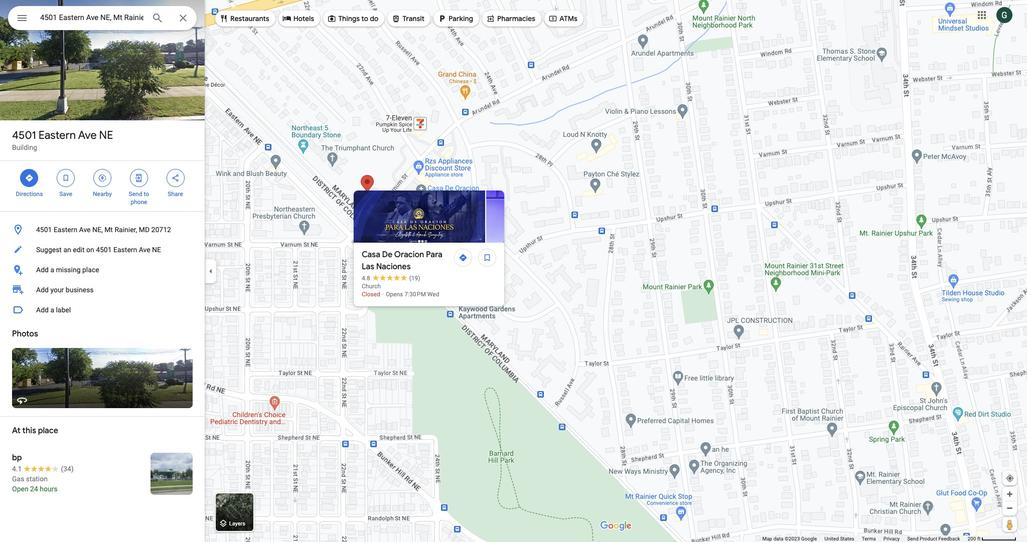 Task type: locate. For each thing, give the bounding box(es) containing it.
 transit
[[391, 13, 425, 24]]

a inside add a missing place button
[[50, 266, 54, 274]]

1 vertical spatial ave
[[79, 226, 91, 234]]

add for add a missing place
[[36, 266, 49, 274]]

actions for 4501 eastern ave ne region
[[0, 161, 205, 211]]

1 vertical spatial to
[[144, 191, 149, 198]]

(34)
[[61, 465, 74, 473]]


[[282, 13, 291, 24]]

1 horizontal spatial ne
[[152, 246, 161, 254]]

suggest an edit on 4501 eastern ave ne
[[36, 246, 161, 254]]

4501
[[12, 128, 36, 142], [36, 226, 52, 234], [96, 246, 112, 254]]

2 vertical spatial eastern
[[113, 246, 137, 254]]

google account: greg robinson  
(robinsongreg175@gmail.com) image
[[996, 7, 1012, 23]]

0 vertical spatial to
[[361, 14, 368, 23]]

0 horizontal spatial to
[[144, 191, 149, 198]]

ave inside 4501 eastern ave ne building
[[78, 128, 97, 142]]

directions image
[[459, 253, 468, 262]]

hotels
[[293, 14, 314, 23]]

add for add a label
[[36, 306, 49, 314]]

eastern
[[39, 128, 76, 142], [54, 226, 77, 234], [113, 246, 137, 254]]

restaurants
[[230, 14, 269, 23]]

1 vertical spatial send
[[907, 536, 918, 542]]

open
[[12, 485, 28, 493]]

0 vertical spatial add
[[36, 266, 49, 274]]

send to phone
[[129, 191, 149, 206]]

None field
[[40, 12, 143, 24]]

terms
[[862, 536, 876, 542]]

add down suggest
[[36, 266, 49, 274]]

1 vertical spatial ne
[[152, 246, 161, 254]]

footer inside google maps element
[[762, 536, 968, 542]]

4501 for ne,
[[36, 226, 52, 234]]

0 horizontal spatial place
[[38, 426, 58, 436]]

eastern up an
[[54, 226, 77, 234]]

casa de oracion para las naciones
[[362, 250, 442, 272]]

google maps element
[[0, 0, 1027, 542]]

0 horizontal spatial 4501
[[12, 128, 36, 142]]


[[98, 173, 107, 184]]

4501 eastern ave ne main content
[[0, 0, 205, 542]]

add left your
[[36, 286, 49, 294]]

ne down the 20712
[[152, 246, 161, 254]]

place down on
[[82, 266, 99, 274]]

4501 up suggest
[[36, 226, 52, 234]]

4501 up building
[[12, 128, 36, 142]]

to
[[361, 14, 368, 23], [144, 191, 149, 198]]

3 add from the top
[[36, 306, 49, 314]]

place right 'this'
[[38, 426, 58, 436]]

2 add from the top
[[36, 286, 49, 294]]

2 vertical spatial 4501
[[96, 246, 112, 254]]

md
[[139, 226, 150, 234]]

1 a from the top
[[50, 266, 54, 274]]

4.8 stars 19 reviews image
[[362, 274, 420, 282]]

de
[[382, 250, 392, 260]]

add a label
[[36, 306, 71, 314]]

2 vertical spatial add
[[36, 306, 49, 314]]

a inside 'add a label' button
[[50, 306, 54, 314]]

0 horizontal spatial send
[[129, 191, 142, 198]]

1 vertical spatial a
[[50, 306, 54, 314]]

0 vertical spatial place
[[82, 266, 99, 274]]

eastern inside 4501 eastern ave ne building
[[39, 128, 76, 142]]

2 a from the top
[[50, 306, 54, 314]]

ave inside button
[[79, 226, 91, 234]]

add your business
[[36, 286, 94, 294]]

united states
[[824, 536, 854, 542]]

privacy button
[[883, 536, 900, 542]]

missing
[[56, 266, 81, 274]]

1 horizontal spatial to
[[361, 14, 368, 23]]

church
[[362, 283, 381, 290]]

0 horizontal spatial photo image
[[354, 191, 485, 243]]

 atms
[[548, 13, 577, 24]]

add left 'label'
[[36, 306, 49, 314]]

add a label button
[[0, 300, 205, 320]]

send inside button
[[907, 536, 918, 542]]

zoom in image
[[1006, 491, 1013, 498]]

2 horizontal spatial 4501
[[96, 246, 112, 254]]

place
[[82, 266, 99, 274], [38, 426, 58, 436]]

4501 inside 4501 eastern ave ne building
[[12, 128, 36, 142]]

1 vertical spatial eastern
[[54, 226, 77, 234]]

0 vertical spatial send
[[129, 191, 142, 198]]

send
[[129, 191, 142, 198], [907, 536, 918, 542]]

footer containing map data ©2023 google
[[762, 536, 968, 542]]

1 horizontal spatial send
[[907, 536, 918, 542]]

send left product
[[907, 536, 918, 542]]

4501 Eastern Ave NE, Mt Rainier, MD 20712 field
[[8, 6, 197, 30]]

to left do
[[361, 14, 368, 23]]

map data ©2023 google
[[762, 536, 817, 542]]

add
[[36, 266, 49, 274], [36, 286, 49, 294], [36, 306, 49, 314]]

add a missing place
[[36, 266, 99, 274]]

church closed ⋅ opens 7:30 pm wed
[[362, 283, 439, 298]]

1 horizontal spatial place
[[82, 266, 99, 274]]

4.1
[[12, 465, 22, 473]]

closed
[[362, 291, 380, 298]]

2 vertical spatial ave
[[139, 246, 150, 254]]

eastern up  at the top left of page
[[39, 128, 76, 142]]

0 vertical spatial ne
[[99, 128, 113, 142]]

to up phone
[[144, 191, 149, 198]]

0 vertical spatial eastern
[[39, 128, 76, 142]]

send inside send to phone
[[129, 191, 142, 198]]

united states button
[[824, 536, 854, 542]]

a left missing
[[50, 266, 54, 274]]

 hotels
[[282, 13, 314, 24]]


[[134, 173, 143, 184]]

gas
[[12, 475, 24, 483]]

0 horizontal spatial ne
[[99, 128, 113, 142]]

1 horizontal spatial 4501
[[36, 226, 52, 234]]

ne inside button
[[152, 246, 161, 254]]

parking
[[449, 14, 473, 23]]

a left 'label'
[[50, 306, 54, 314]]

footer
[[762, 536, 968, 542]]

station
[[26, 475, 48, 483]]

add for add your business
[[36, 286, 49, 294]]

business
[[66, 286, 94, 294]]

do
[[370, 14, 378, 23]]

an
[[63, 246, 71, 254]]

0 vertical spatial 4501
[[12, 128, 36, 142]]

eastern inside button
[[54, 226, 77, 234]]

las
[[362, 262, 374, 272]]

terms button
[[862, 536, 876, 542]]

send for send product feedback
[[907, 536, 918, 542]]

0 vertical spatial ave
[[78, 128, 97, 142]]

4501 inside 4501 eastern ave ne, mt rainier, md 20712 button
[[36, 226, 52, 234]]

zoom out image
[[1006, 505, 1013, 512]]

at this place
[[12, 426, 58, 436]]

ft
[[977, 536, 981, 542]]

ne
[[99, 128, 113, 142], [152, 246, 161, 254]]

0 vertical spatial a
[[50, 266, 54, 274]]

eastern for ne,
[[54, 226, 77, 234]]

this
[[22, 426, 36, 436]]

send product feedback
[[907, 536, 960, 542]]

photo image
[[354, 191, 485, 243], [486, 191, 618, 243]]

1 horizontal spatial photo image
[[486, 191, 618, 243]]

1 vertical spatial add
[[36, 286, 49, 294]]

1 add from the top
[[36, 266, 49, 274]]

 things to do
[[327, 13, 378, 24]]

wed
[[427, 291, 439, 298]]

edit
[[73, 246, 85, 254]]

eastern down rainier,
[[113, 246, 137, 254]]

send up phone
[[129, 191, 142, 198]]

1 vertical spatial 4501
[[36, 226, 52, 234]]

4501 right on
[[96, 246, 112, 254]]

show your location image
[[1005, 474, 1014, 483]]

add your business link
[[0, 280, 205, 300]]

a
[[50, 266, 54, 274], [50, 306, 54, 314]]

building
[[12, 143, 37, 152]]

pharmacies
[[497, 14, 535, 23]]

20712
[[151, 226, 171, 234]]

ne up 
[[99, 128, 113, 142]]

ne,
[[92, 226, 103, 234]]

200 ft
[[968, 536, 981, 542]]

ave for ne,
[[79, 226, 91, 234]]

casa de oracion para las naciones element
[[362, 249, 451, 273]]

united
[[824, 536, 839, 542]]

transit
[[403, 14, 425, 23]]


[[16, 11, 28, 25]]



Task type: describe. For each thing, give the bounding box(es) containing it.
2 photo image from the left
[[486, 191, 618, 243]]

eastern for ne
[[39, 128, 76, 142]]


[[548, 13, 557, 24]]

send for send to phone
[[129, 191, 142, 198]]

church element
[[362, 283, 381, 290]]

eastern inside button
[[113, 246, 137, 254]]


[[391, 13, 401, 24]]


[[171, 173, 180, 184]]

 parking
[[438, 13, 473, 24]]


[[327, 13, 336, 24]]

⋅
[[382, 291, 384, 298]]

directions
[[16, 191, 43, 198]]

4501 eastern ave ne building
[[12, 128, 113, 152]]

4501 inside suggest an edit on 4501 eastern ave ne button
[[96, 246, 112, 254]]

save image
[[483, 253, 492, 262]]


[[61, 173, 70, 184]]


[[219, 13, 228, 24]]

 button
[[8, 6, 36, 32]]

4501 for ne
[[12, 128, 36, 142]]

4501 eastern ave ne, mt rainier, md 20712 button
[[0, 220, 205, 240]]

at
[[12, 426, 21, 436]]

 pharmacies
[[486, 13, 535, 24]]

opens
[[386, 291, 403, 298]]

7:30 pm
[[405, 291, 426, 298]]

atms
[[559, 14, 577, 23]]

on
[[86, 246, 94, 254]]

suggest
[[36, 246, 62, 254]]

your
[[50, 286, 64, 294]]

naciones
[[376, 262, 411, 272]]

 search field
[[8, 6, 197, 32]]

ne inside 4501 eastern ave ne building
[[99, 128, 113, 142]]

layers
[[229, 521, 245, 527]]

24
[[30, 485, 38, 493]]

map
[[762, 536, 772, 542]]

rainier,
[[115, 226, 137, 234]]

casa
[[362, 250, 380, 260]]

none field inside 4501 eastern ave ne, mt rainier, md 20712 field
[[40, 12, 143, 24]]

ave for ne
[[78, 128, 97, 142]]

nearby
[[93, 191, 112, 198]]

200 ft button
[[968, 536, 1016, 542]]

para
[[426, 250, 442, 260]]

1 photo image from the left
[[354, 191, 485, 243]]

suggest an edit on 4501 eastern ave ne button
[[0, 240, 205, 260]]

200
[[968, 536, 976, 542]]

place inside button
[[82, 266, 99, 274]]

to inside send to phone
[[144, 191, 149, 198]]


[[486, 13, 495, 24]]

photos
[[12, 329, 38, 339]]

4.1 stars 34 reviews image
[[12, 464, 74, 474]]

collapse side panel image
[[205, 266, 216, 277]]

(19)
[[409, 275, 420, 282]]

©2023
[[785, 536, 800, 542]]

show street view coverage image
[[1002, 517, 1017, 532]]

states
[[840, 536, 854, 542]]

feedback
[[938, 536, 960, 542]]

bp
[[12, 453, 22, 463]]


[[25, 173, 34, 184]]

a for missing
[[50, 266, 54, 274]]

hours
[[40, 485, 58, 493]]

oracion
[[394, 250, 424, 260]]

mt
[[104, 226, 113, 234]]

a for label
[[50, 306, 54, 314]]

add a missing place button
[[0, 260, 205, 280]]

send product feedback button
[[907, 536, 960, 542]]

ave inside button
[[139, 246, 150, 254]]

label
[[56, 306, 71, 314]]

to inside the  things to do
[[361, 14, 368, 23]]

save
[[59, 191, 72, 198]]

gas station open 24 hours
[[12, 475, 58, 493]]

privacy
[[883, 536, 900, 542]]

casa de oracion para las naciones tooltip
[[354, 191, 1027, 307]]

google
[[801, 536, 817, 542]]

things
[[338, 14, 360, 23]]

share
[[168, 191, 183, 198]]

4.8
[[362, 275, 370, 282]]

data
[[773, 536, 783, 542]]

1 vertical spatial place
[[38, 426, 58, 436]]

product
[[920, 536, 937, 542]]

4501 eastern ave ne, mt rainier, md 20712
[[36, 226, 171, 234]]

phone
[[131, 199, 147, 206]]


[[438, 13, 447, 24]]



Task type: vqa. For each thing, say whether or not it's contained in the screenshot.
the bottom EASTERN
yes



